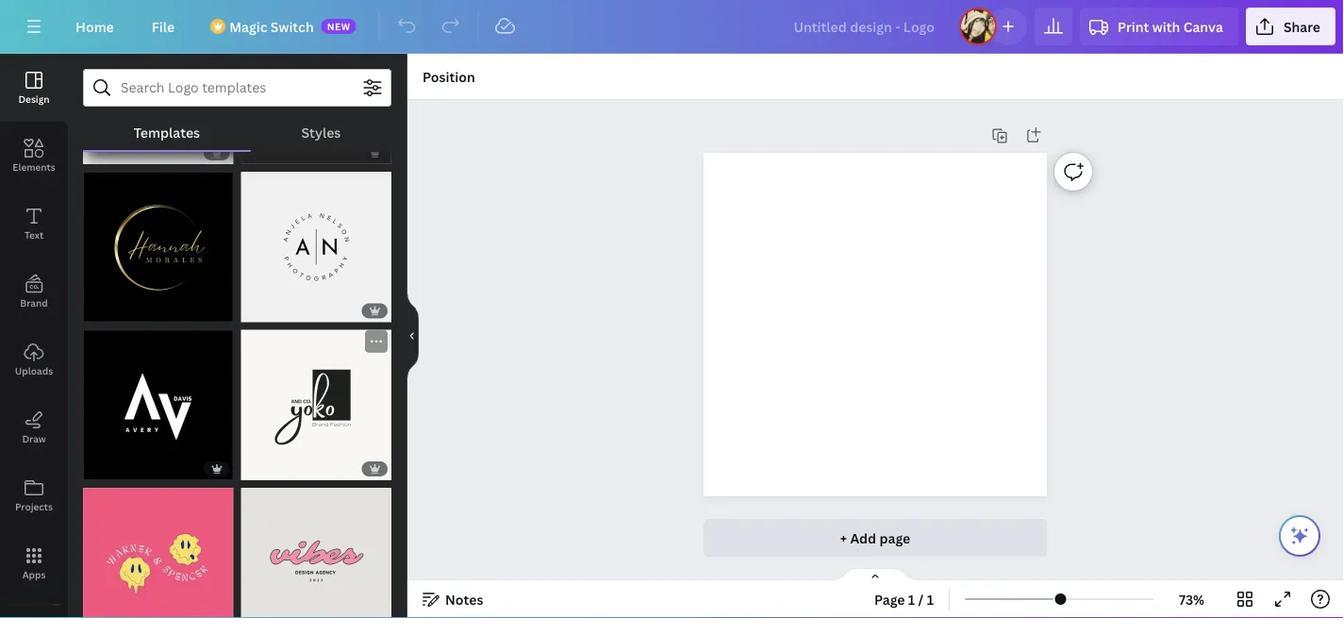 Task type: locate. For each thing, give the bounding box(es) containing it.
73% button
[[1162, 584, 1223, 614]]

black and white business logo group
[[83, 318, 234, 480]]

new
[[327, 20, 351, 33]]

1 right / at the bottom right of page
[[927, 590, 934, 608]]

cool typographic design agency vibes brand logo group
[[241, 477, 392, 618]]

0 horizontal spatial 1
[[251, 146, 256, 159]]

1 left of
[[251, 146, 256, 159]]

side panel tab list
[[0, 54, 68, 618]]

2 horizontal spatial 1
[[927, 590, 934, 608]]

uploads button
[[0, 326, 68, 393]]

home
[[75, 17, 114, 35]]

/
[[919, 590, 924, 608]]

notes
[[445, 590, 484, 608]]

elements button
[[0, 122, 68, 190]]

styles
[[301, 123, 341, 141]]

home link
[[60, 8, 129, 45]]

file button
[[137, 8, 190, 45]]

position button
[[415, 61, 483, 92]]

pink black elegant signature personal brand logo group
[[241, 14, 392, 164]]

minimalist simple brand initial logo image
[[241, 330, 392, 480]]

bright smiling face logo image
[[83, 488, 234, 618]]

uploads
[[15, 364, 53, 377]]

1 left / at the bottom right of page
[[909, 590, 916, 608]]

brand
[[20, 296, 48, 309]]

print with canva
[[1118, 17, 1224, 35]]

Search Logo templates search field
[[121, 70, 354, 106]]

elements
[[13, 160, 55, 173]]

page
[[880, 529, 911, 547]]

modern brand name initials typography logo group
[[83, 14, 234, 164]]

file
[[152, 17, 175, 35]]

show pages image
[[830, 567, 921, 582]]

black and gold classy minimalist circular name logo group
[[83, 160, 234, 322]]

2
[[276, 146, 281, 159]]

templates button
[[83, 114, 251, 150]]

minimalist photography initials letters logo group
[[241, 160, 392, 322]]

audio image
[[0, 612, 68, 618]]

text
[[24, 228, 44, 241]]

bright smiling face logo group
[[83, 477, 234, 618]]

1
[[251, 146, 256, 159], [909, 590, 916, 608], [927, 590, 934, 608]]

print
[[1118, 17, 1150, 35]]



Task type: describe. For each thing, give the bounding box(es) containing it.
design
[[18, 92, 50, 105]]

+
[[841, 529, 847, 547]]

print with canva button
[[1080, 8, 1239, 45]]

design button
[[0, 54, 68, 122]]

share button
[[1246, 8, 1336, 45]]

draw
[[22, 432, 46, 445]]

hide image
[[407, 291, 419, 381]]

templates
[[134, 123, 200, 141]]

+ add page button
[[704, 519, 1047, 557]]

text button
[[0, 190, 68, 258]]

minimalist simple brand initial logo group
[[241, 320, 392, 480]]

page 1 / 1
[[875, 590, 934, 608]]

share
[[1284, 17, 1321, 35]]

canva assistant image
[[1289, 525, 1312, 547]]

+ add page
[[841, 529, 911, 547]]

position
[[423, 67, 475, 85]]

modern brand name initials typography logo image
[[83, 14, 234, 164]]

1 of 2
[[251, 146, 281, 159]]

of
[[259, 146, 273, 159]]

73%
[[1179, 590, 1205, 608]]

Design title text field
[[779, 8, 952, 45]]

1 horizontal spatial 1
[[909, 590, 916, 608]]

notes button
[[415, 584, 491, 614]]

canva
[[1184, 17, 1224, 35]]

apps
[[22, 568, 46, 581]]

brand button
[[0, 258, 68, 326]]

minimalist photography initials letters logo image
[[241, 172, 392, 322]]

add
[[851, 529, 877, 547]]

1 inside pink black elegant signature personal brand logo group
[[251, 146, 256, 159]]

with
[[1153, 17, 1181, 35]]

apps button
[[0, 529, 68, 597]]

magic
[[229, 17, 267, 35]]

projects
[[15, 500, 53, 513]]

styles button
[[251, 114, 392, 150]]

magic switch
[[229, 17, 314, 35]]

draw button
[[0, 393, 68, 461]]

switch
[[271, 17, 314, 35]]

projects button
[[0, 461, 68, 529]]

main menu bar
[[0, 0, 1344, 54]]

page
[[875, 590, 905, 608]]

black and gold classy minimalist circular name logo image
[[83, 172, 234, 322]]



Task type: vqa. For each thing, say whether or not it's contained in the screenshot.
leftmost the
no



